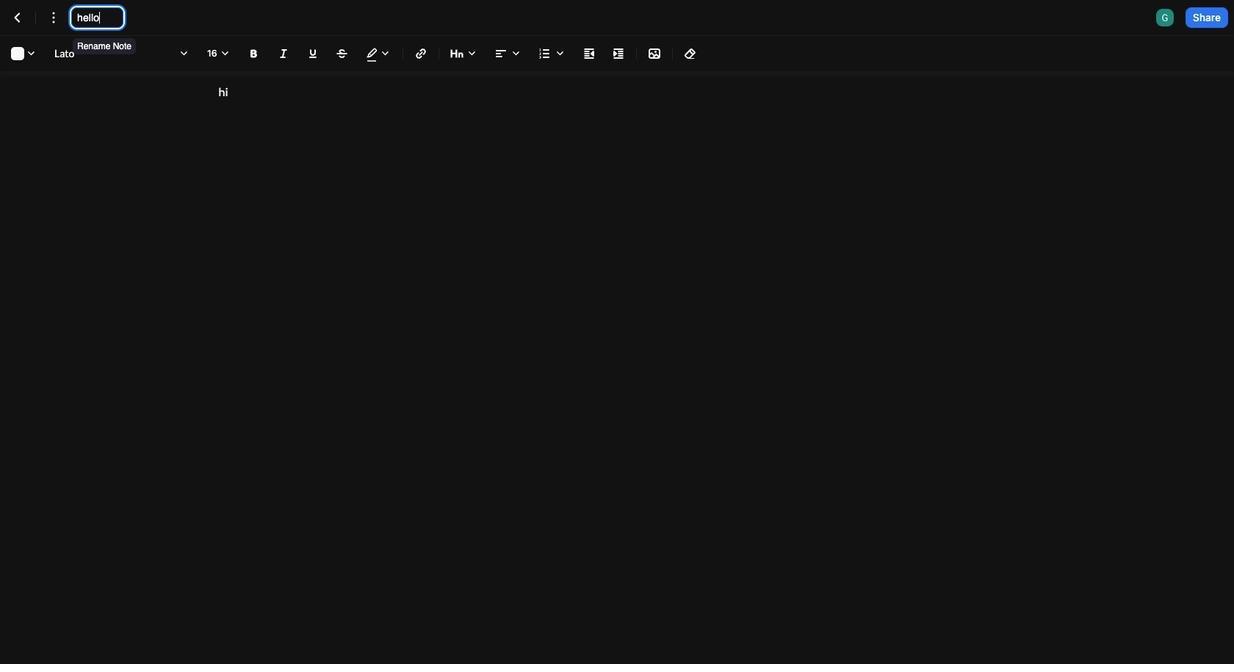 Task type: describe. For each thing, give the bounding box(es) containing it.
generic name image
[[1157, 9, 1174, 26]]

bold image
[[245, 45, 263, 62]]

italic image
[[275, 45, 293, 62]]

link image
[[412, 45, 430, 62]]



Task type: vqa. For each thing, say whether or not it's contained in the screenshot.
Personal Menu menu
no



Task type: locate. For each thing, give the bounding box(es) containing it.
underline image
[[304, 45, 322, 62]]

strikethrough image
[[334, 45, 351, 62]]

None text field
[[77, 10, 118, 25]]

decrease indent image
[[581, 45, 598, 62]]

more image
[[45, 9, 62, 26]]

insert image image
[[646, 45, 664, 62]]

clear style image
[[682, 45, 700, 62]]

all notes image
[[9, 9, 26, 26]]

tooltip
[[71, 28, 137, 56]]

increase indent image
[[610, 45, 628, 62]]



